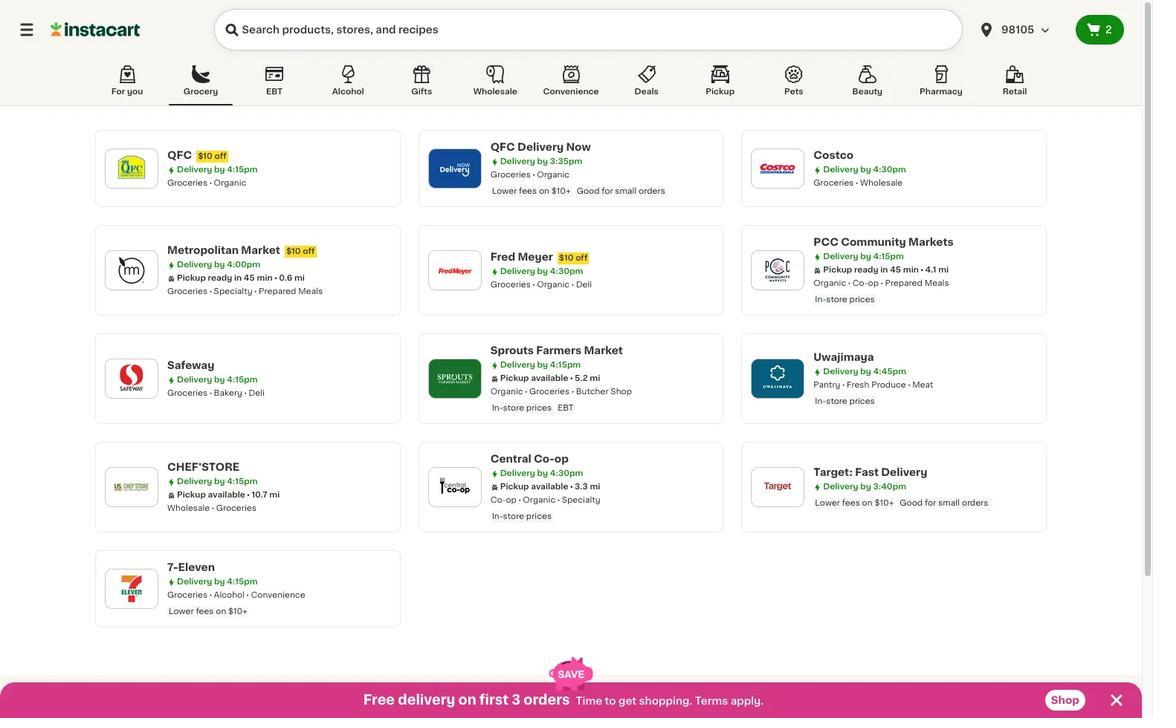Task type: describe. For each thing, give the bounding box(es) containing it.
7-eleven logo image
[[112, 570, 151, 609]]

4:15pm for 7-eleven
[[227, 578, 258, 587]]

by down qfc $10 off
[[214, 166, 225, 174]]

save image
[[549, 658, 593, 692]]

by for sprouts farmers market
[[537, 361, 548, 370]]

ready for co-
[[854, 266, 879, 274]]

target:
[[814, 468, 853, 478]]

in-store prices ebt
[[492, 404, 574, 413]]

sprouts farmers market
[[490, 346, 623, 356]]

by for chef'store
[[214, 478, 225, 486]]

beauty
[[852, 88, 883, 96]]

4:00pm
[[227, 261, 260, 269]]

organic down pcc
[[814, 280, 846, 288]]

1 horizontal spatial prepared
[[885, 280, 923, 288]]

deals
[[635, 88, 659, 96]]

pickup available up wholesale groceries
[[177, 491, 245, 500]]

2 button
[[1076, 15, 1124, 45]]

in for specialty
[[234, 274, 242, 283]]

1 horizontal spatial $10+
[[552, 187, 571, 196]]

0 horizontal spatial prepared
[[259, 288, 296, 296]]

shop button
[[1045, 691, 1086, 712]]

delivery by 4:15pm for 7-eleven
[[177, 578, 258, 587]]

groceries up in-store prices ebt
[[529, 388, 570, 396]]

alcohol button
[[316, 62, 380, 106]]

in for co-op
[[881, 266, 888, 274]]

0 vertical spatial market
[[241, 245, 280, 256]]

delivery for 7-eleven logo
[[177, 578, 212, 587]]

mi right 10.7
[[269, 491, 280, 500]]

metropolitan
[[167, 245, 239, 256]]

by for target: fast delivery
[[860, 483, 871, 491]]

groceries wholesale
[[814, 179, 903, 187]]

1 vertical spatial specialty
[[562, 497, 601, 505]]

1 vertical spatial wholesale
[[860, 179, 903, 187]]

fred
[[490, 252, 515, 262]]

delivery
[[398, 694, 455, 708]]

convenience inside 'button'
[[543, 88, 599, 96]]

convenience button
[[537, 62, 605, 106]]

mi for central
[[590, 483, 600, 491]]

close image
[[1108, 692, 1126, 710]]

pcc community markets logo image
[[759, 251, 797, 290]]

delivery by 4:15pm down qfc $10 off
[[177, 166, 258, 174]]

4.1 mi
[[925, 266, 949, 274]]

retail
[[1003, 88, 1027, 96]]

delivery for metropolitan market logo
[[177, 261, 212, 269]]

free delivery on first 3 orders time to get shopping. terms apply.
[[363, 694, 764, 708]]

10.7 mi
[[252, 491, 280, 500]]

groceries down delivery by 3:35pm
[[490, 171, 531, 179]]

0 horizontal spatial orders
[[524, 694, 570, 708]]

mi for sprouts
[[590, 375, 600, 383]]

0 horizontal spatial convenience
[[251, 592, 305, 600]]

mi for pcc
[[938, 266, 949, 274]]

wholesale for wholesale groceries
[[167, 505, 210, 513]]

qfc delivery now
[[490, 142, 591, 152]]

0 vertical spatial fees
[[519, 187, 537, 196]]

1 vertical spatial in-store prices
[[815, 398, 875, 406]]

pickup down "metropolitan"
[[177, 274, 206, 283]]

2 horizontal spatial lower
[[815, 500, 840, 508]]

2 vertical spatial op
[[506, 497, 517, 505]]

5.2
[[575, 375, 588, 383]]

qfc $10 off
[[167, 150, 227, 161]]

98105
[[1002, 25, 1034, 35]]

for you button
[[95, 62, 159, 106]]

target: fast delivery
[[814, 468, 927, 478]]

central co-op
[[490, 454, 569, 465]]

10.7
[[252, 491, 267, 500]]

meyer
[[518, 252, 553, 262]]

store down organic co-op prepared meals
[[826, 296, 847, 304]]

free
[[363, 694, 395, 708]]

wholesale groceries
[[167, 505, 256, 513]]

wholesale for wholesale
[[473, 88, 517, 96]]

0 horizontal spatial co-
[[490, 497, 506, 505]]

prices down fresh
[[849, 398, 875, 406]]

groceries down qfc $10 off
[[167, 179, 208, 187]]

3
[[512, 694, 521, 708]]

op for central
[[554, 454, 569, 465]]

4:15pm for pcc community markets
[[873, 253, 904, 261]]

groceries down safeway
[[167, 390, 208, 398]]

4:15pm for sprouts farmers market
[[550, 361, 581, 370]]

sprouts
[[490, 346, 534, 356]]

groceries organic for 3:35pm
[[490, 171, 570, 179]]

in- down pcc
[[815, 296, 826, 304]]

groceries down 10.7
[[216, 505, 256, 513]]

groceries specialty prepared meals
[[167, 288, 323, 296]]

in- down pantry
[[815, 398, 826, 406]]

1 vertical spatial orders
[[962, 500, 989, 508]]

deals button
[[615, 62, 679, 106]]

deli for groceries bakery deli
[[249, 390, 265, 398]]

gifts button
[[390, 62, 454, 106]]

shop categories tab list
[[95, 62, 1047, 106]]

delivery by 4:45pm
[[823, 368, 906, 376]]

45 for 4:00pm
[[244, 274, 255, 283]]

groceries organic deli
[[490, 281, 592, 289]]

organic up in-store prices ebt
[[490, 388, 523, 396]]

delivery for 'safeway logo'
[[177, 376, 212, 384]]

pets
[[784, 88, 803, 96]]

available up wholesale groceries
[[208, 491, 245, 500]]

first
[[479, 694, 509, 708]]

pantry fresh produce meat
[[814, 381, 933, 390]]

45 for 4:15pm
[[890, 266, 901, 274]]

pickup inside 'button'
[[706, 88, 735, 96]]

ready for specialty
[[208, 274, 232, 283]]

1 vertical spatial small
[[938, 500, 960, 508]]

by for pcc community markets
[[860, 253, 871, 261]]

qfc for qfc $10 off
[[167, 150, 192, 161]]

0 horizontal spatial alcohol
[[214, 592, 245, 600]]

pantry
[[814, 381, 841, 390]]

op for organic
[[868, 280, 879, 288]]

1 horizontal spatial market
[[584, 346, 623, 356]]

target: fast delivery logo image
[[759, 468, 797, 507]]

0.6 mi
[[279, 274, 305, 283]]

gifts
[[411, 88, 432, 96]]

fred meyer logo image
[[435, 251, 474, 290]]

pharmacy button
[[909, 62, 973, 106]]

in-store prices for central co-op
[[492, 513, 552, 521]]

metropolitan market $10 off
[[167, 245, 315, 256]]

5.2 mi
[[575, 375, 600, 383]]

delivery by 4:00pm
[[177, 261, 260, 269]]

1 horizontal spatial ebt
[[558, 404, 574, 413]]

0 horizontal spatial lower
[[169, 608, 194, 616]]

0 horizontal spatial lower fees on $10+ good for small orders
[[492, 187, 665, 196]]

0 vertical spatial good
[[577, 187, 600, 196]]

2
[[1106, 25, 1112, 35]]

markets
[[909, 237, 954, 248]]

delivery by 3:40pm
[[823, 483, 906, 491]]

2 vertical spatial fees
[[196, 608, 214, 616]]

bakery
[[214, 390, 242, 398]]

0.6
[[279, 274, 292, 283]]

wholesale button
[[463, 62, 527, 106]]

organic groceries butcher shop
[[490, 388, 632, 396]]

4.1
[[925, 266, 936, 274]]

1 horizontal spatial good
[[900, 500, 923, 508]]

pickup button
[[688, 62, 752, 106]]

shopping.
[[639, 697, 692, 707]]

delivery by 3:35pm
[[500, 158, 582, 166]]

metropolitan market logo image
[[112, 251, 151, 290]]

apply.
[[731, 697, 764, 707]]

0 vertical spatial for
[[602, 187, 613, 196]]

get
[[619, 697, 637, 707]]

fresh
[[847, 381, 870, 390]]

grocery button
[[169, 62, 233, 106]]

delivery by 4:15pm for sprouts farmers market
[[500, 361, 581, 370]]

pickup for chef'store
[[177, 491, 206, 500]]

store down organic groceries butcher shop at bottom
[[503, 404, 524, 413]]

for you
[[111, 88, 143, 96]]

Search field
[[214, 9, 963, 51]]

prices down organic groceries butcher shop at bottom
[[526, 404, 552, 413]]

ebt inside button
[[266, 88, 283, 96]]

4:45pm
[[873, 368, 906, 376]]

beauty button
[[836, 62, 900, 106]]

on down groceries alcohol convenience
[[216, 608, 226, 616]]

min for 4:00pm
[[257, 274, 273, 283]]

retail button
[[983, 62, 1047, 106]]

by for central co-op
[[537, 470, 548, 478]]

fast
[[855, 468, 879, 478]]

delivery for target: fast delivery logo
[[823, 483, 858, 491]]

prices down co-op organic specialty at the bottom
[[526, 513, 552, 521]]

pets button
[[762, 62, 826, 106]]

0 horizontal spatial shop
[[611, 388, 632, 396]]

groceries alcohol convenience
[[167, 592, 305, 600]]

on left first on the bottom left of the page
[[458, 694, 476, 708]]

prices down organic co-op prepared meals
[[849, 296, 875, 304]]

costco
[[814, 150, 854, 161]]

by for uwajimaya
[[860, 368, 871, 376]]

in- down co-op organic specialty at the bottom
[[492, 513, 503, 521]]

7-
[[167, 563, 178, 573]]

you
[[127, 88, 143, 96]]

to
[[605, 697, 616, 707]]

on down delivery by 3:40pm
[[862, 500, 873, 508]]

$10 inside qfc $10 off
[[198, 152, 213, 161]]

eleven
[[178, 563, 215, 573]]



Task type: locate. For each thing, give the bounding box(es) containing it.
deli right bakery
[[249, 390, 265, 398]]

0 horizontal spatial in
[[234, 274, 242, 283]]

delivery for pcc community markets logo
[[823, 253, 858, 261]]

1 horizontal spatial groceries organic
[[490, 171, 570, 179]]

delivery by 4:15pm for safeway
[[177, 376, 258, 384]]

butcher
[[576, 388, 609, 396]]

0 vertical spatial lower fees on $10+ good for small orders
[[492, 187, 665, 196]]

delivery by 4:30pm down central co-op
[[500, 470, 583, 478]]

1 horizontal spatial op
[[554, 454, 569, 465]]

by up groceries organic deli
[[537, 268, 548, 276]]

1 horizontal spatial min
[[903, 266, 919, 274]]

organic down fred meyer $10 off
[[537, 281, 570, 289]]

off inside metropolitan market $10 off
[[303, 248, 315, 256]]

wholesale down "chef'store"
[[167, 505, 210, 513]]

1 vertical spatial market
[[584, 346, 623, 356]]

grocery
[[183, 88, 218, 96]]

off for metropolitan
[[303, 248, 315, 256]]

0 vertical spatial op
[[868, 280, 879, 288]]

0 vertical spatial ebt
[[266, 88, 283, 96]]

uwajimaya logo image
[[759, 360, 797, 399]]

1 98105 button from the left
[[969, 9, 1076, 51]]

meals
[[925, 280, 949, 288], [298, 288, 323, 296]]

groceries up lower fees on $10+
[[167, 592, 208, 600]]

op down "central"
[[506, 497, 517, 505]]

delivery up delivery by 3:35pm
[[518, 142, 564, 152]]

4:15pm for chef'store
[[227, 478, 258, 486]]

in- up "central"
[[492, 404, 503, 413]]

pickup available for co-
[[500, 483, 568, 491]]

2 vertical spatial wholesale
[[167, 505, 210, 513]]

fees down delivery by 3:35pm
[[519, 187, 537, 196]]

farmers
[[536, 346, 582, 356]]

0 horizontal spatial groceries organic
[[167, 179, 247, 187]]

op
[[868, 280, 879, 288], [554, 454, 569, 465], [506, 497, 517, 505]]

pcc community markets
[[814, 237, 954, 248]]

organic down qfc $10 off
[[214, 179, 247, 187]]

pcc
[[814, 237, 839, 248]]

lower down delivery by 3:35pm
[[492, 187, 517, 196]]

0 horizontal spatial market
[[241, 245, 280, 256]]

groceries organic for 4:15pm
[[167, 179, 247, 187]]

1 horizontal spatial for
[[925, 500, 936, 508]]

delivery by 4:15pm down community
[[823, 253, 904, 261]]

delivery down safeway
[[177, 376, 212, 384]]

1 horizontal spatial off
[[303, 248, 315, 256]]

1 horizontal spatial convenience
[[543, 88, 599, 96]]

shop left 'close' image at the bottom
[[1051, 696, 1080, 706]]

prepared
[[885, 280, 923, 288], [259, 288, 296, 296]]

meat
[[912, 381, 933, 390]]

off for fred
[[576, 254, 588, 262]]

$10+ down 3:40pm on the right bottom
[[875, 500, 894, 508]]

0 vertical spatial delivery by 4:30pm
[[823, 166, 906, 174]]

alcohol left the gifts
[[332, 88, 364, 96]]

market
[[241, 245, 280, 256], [584, 346, 623, 356]]

2 vertical spatial delivery by 4:30pm
[[500, 470, 583, 478]]

by
[[537, 158, 548, 166], [214, 166, 225, 174], [860, 166, 871, 174], [860, 253, 871, 261], [214, 261, 225, 269], [537, 268, 548, 276], [537, 361, 548, 370], [860, 368, 871, 376], [214, 376, 225, 384], [537, 470, 548, 478], [214, 478, 225, 486], [860, 483, 871, 491], [214, 578, 225, 587]]

0 vertical spatial small
[[615, 187, 637, 196]]

1 vertical spatial good
[[900, 500, 923, 508]]

available for co-
[[531, 483, 568, 491]]

organic co-op prepared meals
[[814, 280, 949, 288]]

delivery for chef'store logo
[[177, 478, 212, 486]]

available for farmers
[[531, 375, 568, 383]]

0 vertical spatial in-store prices
[[815, 296, 875, 304]]

qfc right the qfc logo
[[167, 150, 192, 161]]

mi right 0.6 at the top of the page
[[294, 274, 305, 283]]

off down grocery
[[215, 152, 227, 161]]

1 horizontal spatial fees
[[519, 187, 537, 196]]

4:30pm up 3.3
[[550, 470, 583, 478]]

1 vertical spatial lower
[[815, 500, 840, 508]]

4:15pm
[[227, 166, 258, 174], [873, 253, 904, 261], [550, 361, 581, 370], [227, 376, 258, 384], [227, 478, 258, 486], [227, 578, 258, 587]]

2 vertical spatial 4:30pm
[[550, 470, 583, 478]]

qfc logo image
[[112, 149, 151, 188]]

pickup up wholesale groceries
[[177, 491, 206, 500]]

delivery by 4:30pm
[[823, 166, 906, 174], [500, 268, 583, 276], [500, 470, 583, 478]]

1 horizontal spatial small
[[938, 500, 960, 508]]

shop right butcher
[[611, 388, 632, 396]]

delivery for costco logo
[[823, 166, 858, 174]]

1 horizontal spatial meals
[[925, 280, 949, 288]]

ebt down organic groceries butcher shop at bottom
[[558, 404, 574, 413]]

fred meyer $10 off
[[490, 252, 588, 262]]

1 vertical spatial shop
[[1051, 696, 1080, 706]]

organic down delivery by 3:35pm
[[537, 171, 570, 179]]

1 vertical spatial co-
[[534, 454, 554, 465]]

4:30pm for costco
[[873, 166, 906, 174]]

chef'store logo image
[[112, 468, 151, 507]]

op up co-op organic specialty at the bottom
[[554, 454, 569, 465]]

98105 button
[[969, 9, 1076, 51], [978, 9, 1067, 51]]

deli
[[576, 281, 592, 289], [249, 390, 265, 398]]

1 vertical spatial 4:30pm
[[550, 268, 583, 276]]

0 vertical spatial convenience
[[543, 88, 599, 96]]

0 vertical spatial co-
[[853, 280, 868, 288]]

in-
[[815, 296, 826, 304], [815, 398, 826, 406], [492, 404, 503, 413], [492, 513, 503, 521]]

specialty down 4:00pm
[[214, 288, 252, 296]]

1 horizontal spatial wholesale
[[473, 88, 517, 96]]

0 vertical spatial shop
[[611, 388, 632, 396]]

store down co-op organic specialty at the bottom
[[503, 513, 524, 521]]

off right meyer
[[576, 254, 588, 262]]

4:15pm for safeway
[[227, 376, 258, 384]]

1 horizontal spatial specialty
[[562, 497, 601, 505]]

mi right 4.1
[[938, 266, 949, 274]]

by for safeway
[[214, 376, 225, 384]]

delivery up 3:40pm on the right bottom
[[881, 468, 927, 478]]

delivery for uwajimaya logo
[[823, 368, 858, 376]]

1 horizontal spatial deli
[[576, 281, 592, 289]]

lower down target:
[[815, 500, 840, 508]]

by up 'groceries bakery deli'
[[214, 376, 225, 384]]

orders
[[639, 187, 665, 196], [962, 500, 989, 508], [524, 694, 570, 708]]

min for 4:15pm
[[903, 266, 919, 274]]

safeway
[[167, 361, 214, 371]]

0 horizontal spatial good
[[577, 187, 600, 196]]

pickup available up co-op organic specialty at the bottom
[[500, 483, 568, 491]]

by for qfc delivery now
[[537, 158, 548, 166]]

0 horizontal spatial op
[[506, 497, 517, 505]]

groceries down fred
[[490, 281, 531, 289]]

7-eleven
[[167, 563, 215, 573]]

0 horizontal spatial small
[[615, 187, 637, 196]]

delivery down "central"
[[500, 470, 535, 478]]

delivery for the qfc logo
[[177, 166, 212, 174]]

qfc for qfc delivery now
[[490, 142, 515, 152]]

0 vertical spatial specialty
[[214, 288, 252, 296]]

2 98105 button from the left
[[978, 9, 1067, 51]]

0 horizontal spatial deli
[[249, 390, 265, 398]]

in-store prices down co-op organic specialty at the bottom
[[492, 513, 552, 521]]

pickup down "central"
[[500, 483, 529, 491]]

delivery by 4:15pm
[[177, 166, 258, 174], [823, 253, 904, 261], [500, 361, 581, 370], [177, 376, 258, 384], [177, 478, 258, 486], [177, 578, 258, 587]]

alcohol inside button
[[332, 88, 364, 96]]

$10+ down 3:35pm
[[552, 187, 571, 196]]

delivery by 4:15pm up groceries alcohol convenience
[[177, 578, 258, 587]]

organic down central co-op
[[523, 497, 556, 505]]

pickup ready in 45 min for 4:00pm
[[177, 274, 273, 283]]

delivery by 4:15pm for chef'store
[[177, 478, 258, 486]]

by down community
[[860, 253, 871, 261]]

co- right "central"
[[534, 454, 554, 465]]

pharmacy
[[920, 88, 963, 96]]

convenience
[[543, 88, 599, 96], [251, 592, 305, 600]]

delivery for sprouts farmers market logo
[[500, 361, 535, 370]]

deli for groceries organic deli
[[576, 281, 592, 289]]

mi up butcher
[[590, 375, 600, 383]]

co- for central
[[534, 454, 554, 465]]

by down "metropolitan"
[[214, 261, 225, 269]]

$10 inside fred meyer $10 off
[[559, 254, 574, 262]]

2 horizontal spatial $10+
[[875, 500, 894, 508]]

1 horizontal spatial lower fees on $10+ good for small orders
[[815, 500, 989, 508]]

specialty down 3.3
[[562, 497, 601, 505]]

2 vertical spatial $10+
[[228, 608, 248, 616]]

chef'store
[[167, 462, 240, 473]]

instacart image
[[51, 21, 140, 39]]

in-store prices for pcc community markets
[[815, 296, 875, 304]]

0 vertical spatial 4:30pm
[[873, 166, 906, 174]]

groceries bakery deli
[[167, 390, 265, 398]]

qfc delivery now logo image
[[435, 149, 474, 188]]

co- down community
[[853, 280, 868, 288]]

1 horizontal spatial $10
[[286, 248, 301, 256]]

central co-op logo image
[[435, 468, 474, 507]]

0 horizontal spatial $10
[[198, 152, 213, 161]]

pickup for central co-op
[[500, 483, 529, 491]]

2 horizontal spatial op
[[868, 280, 879, 288]]

1 horizontal spatial ready
[[854, 266, 879, 274]]

small
[[615, 187, 637, 196], [938, 500, 960, 508]]

on
[[539, 187, 549, 196], [862, 500, 873, 508], [216, 608, 226, 616], [458, 694, 476, 708]]

groceries organic down qfc $10 off
[[167, 179, 247, 187]]

off
[[215, 152, 227, 161], [303, 248, 315, 256], [576, 254, 588, 262]]

organic
[[537, 171, 570, 179], [214, 179, 247, 187], [814, 280, 846, 288], [537, 281, 570, 289], [490, 388, 523, 396], [523, 497, 556, 505]]

lower fees on $10+
[[169, 608, 248, 616]]

1 vertical spatial ebt
[[558, 404, 574, 413]]

produce
[[872, 381, 906, 390]]

1 horizontal spatial qfc
[[490, 142, 515, 152]]

delivery by 4:15pm down sprouts farmers market
[[500, 361, 581, 370]]

co-op organic specialty
[[490, 497, 601, 505]]

ready
[[854, 266, 879, 274], [208, 274, 232, 283]]

now
[[566, 142, 591, 152]]

deli down fred meyer $10 off
[[576, 281, 592, 289]]

groceries organic down delivery by 3:35pm
[[490, 171, 570, 179]]

time
[[576, 697, 602, 707]]

1 horizontal spatial alcohol
[[332, 88, 364, 96]]

delivery down "chef'store"
[[177, 478, 212, 486]]

$10+
[[552, 187, 571, 196], [875, 500, 894, 508], [228, 608, 248, 616]]

pickup for sprouts farmers market
[[500, 375, 529, 383]]

good
[[577, 187, 600, 196], [900, 500, 923, 508]]

delivery down target:
[[823, 483, 858, 491]]

on down delivery by 3:35pm
[[539, 187, 549, 196]]

by down "chef'store"
[[214, 478, 225, 486]]

0 horizontal spatial meals
[[298, 288, 323, 296]]

shop inside button
[[1051, 696, 1080, 706]]

delivery down pcc
[[823, 253, 858, 261]]

2 vertical spatial lower
[[169, 608, 194, 616]]

2 horizontal spatial off
[[576, 254, 588, 262]]

None search field
[[214, 9, 963, 51]]

delivery by 4:15pm up 'groceries bakery deli'
[[177, 376, 258, 384]]

delivery down eleven
[[177, 578, 212, 587]]

lower
[[492, 187, 517, 196], [815, 500, 840, 508], [169, 608, 194, 616]]

0 vertical spatial orders
[[639, 187, 665, 196]]

delivery down uwajimaya in the right of the page
[[823, 368, 858, 376]]

1 horizontal spatial in
[[881, 266, 888, 274]]

1 horizontal spatial lower
[[492, 187, 517, 196]]

specialty
[[214, 288, 252, 296], [562, 497, 601, 505]]

delivery by 4:15pm for pcc community markets
[[823, 253, 904, 261]]

0 horizontal spatial specialty
[[214, 288, 252, 296]]

2 horizontal spatial fees
[[842, 500, 860, 508]]

delivery down "metropolitan"
[[177, 261, 212, 269]]

1 vertical spatial $10+
[[875, 500, 894, 508]]

delivery for central co-op logo
[[500, 470, 535, 478]]

by down qfc delivery now
[[537, 158, 548, 166]]

off inside qfc $10 off
[[215, 152, 227, 161]]

prices
[[849, 296, 875, 304], [849, 398, 875, 406], [526, 404, 552, 413], [526, 513, 552, 521]]

by for costco
[[860, 166, 871, 174]]

prepared down the pcc community markets
[[885, 280, 923, 288]]

0 horizontal spatial fees
[[196, 608, 214, 616]]

0 horizontal spatial pickup ready in 45 min
[[177, 274, 273, 283]]

3:35pm
[[550, 158, 582, 166]]

2 vertical spatial orders
[[524, 694, 570, 708]]

delivery down the costco
[[823, 166, 858, 174]]

in down 4:00pm
[[234, 274, 242, 283]]

2 vertical spatial in-store prices
[[492, 513, 552, 521]]

costco logo image
[[759, 149, 797, 188]]

0 horizontal spatial ebt
[[266, 88, 283, 96]]

3.3 mi
[[575, 483, 600, 491]]

groceries down the costco
[[814, 179, 854, 187]]

delivery by 4:30pm for costco
[[823, 166, 906, 174]]

terms
[[695, 697, 728, 707]]

1 vertical spatial delivery by 4:30pm
[[500, 268, 583, 276]]

mi right 3.3
[[590, 483, 600, 491]]

3.3
[[575, 483, 588, 491]]

pickup ready in 45 min
[[823, 266, 919, 274], [177, 274, 273, 283]]

0 horizontal spatial ready
[[208, 274, 232, 283]]

0 horizontal spatial $10+
[[228, 608, 248, 616]]

sprouts farmers market logo image
[[435, 360, 474, 399]]

by down central co-op
[[537, 470, 548, 478]]

qfc
[[490, 142, 515, 152], [167, 150, 192, 161]]

groceries organic
[[490, 171, 570, 179], [167, 179, 247, 187]]

$10 for fred
[[559, 254, 574, 262]]

delivery down fred
[[500, 268, 535, 276]]

1 vertical spatial convenience
[[251, 592, 305, 600]]

prepared down 0.6 at the top of the page
[[259, 288, 296, 296]]

0 vertical spatial deli
[[576, 281, 592, 289]]

1 vertical spatial lower fees on $10+ good for small orders
[[815, 500, 989, 508]]

1 vertical spatial deli
[[249, 390, 265, 398]]

delivery down sprouts
[[500, 361, 535, 370]]

for
[[602, 187, 613, 196], [925, 500, 936, 508]]

1 horizontal spatial orders
[[639, 187, 665, 196]]

store down pantry
[[826, 398, 847, 406]]

fees down delivery by 3:40pm
[[842, 500, 860, 508]]

central
[[490, 454, 531, 465]]

$10 inside metropolitan market $10 off
[[286, 248, 301, 256]]

groceries
[[490, 171, 531, 179], [167, 179, 208, 187], [814, 179, 854, 187], [490, 281, 531, 289], [167, 288, 208, 296], [529, 388, 570, 396], [167, 390, 208, 398], [216, 505, 256, 513], [167, 592, 208, 600]]

2 horizontal spatial wholesale
[[860, 179, 903, 187]]

wholesale inside button
[[473, 88, 517, 96]]

alcohol up lower fees on $10+
[[214, 592, 245, 600]]

delivery
[[518, 142, 564, 152], [500, 158, 535, 166], [177, 166, 212, 174], [823, 166, 858, 174], [823, 253, 858, 261], [177, 261, 212, 269], [500, 268, 535, 276], [500, 361, 535, 370], [823, 368, 858, 376], [177, 376, 212, 384], [881, 468, 927, 478], [500, 470, 535, 478], [177, 478, 212, 486], [823, 483, 858, 491], [177, 578, 212, 587]]

0 vertical spatial wholesale
[[473, 88, 517, 96]]

2 horizontal spatial $10
[[559, 254, 574, 262]]

2 horizontal spatial co-
[[853, 280, 868, 288]]

$10 for metropolitan
[[286, 248, 301, 256]]

by up fresh
[[860, 368, 871, 376]]

delivery for "fred meyer logo"
[[500, 268, 535, 276]]

wholesale up qfc delivery now
[[473, 88, 517, 96]]

1 vertical spatial alcohol
[[214, 592, 245, 600]]

0 horizontal spatial for
[[602, 187, 613, 196]]

community
[[841, 237, 906, 248]]

lower fees on $10+ good for small orders down 3:35pm
[[492, 187, 665, 196]]

for
[[111, 88, 125, 96]]

lower fees on $10+ good for small orders
[[492, 187, 665, 196], [815, 500, 989, 508]]

off inside fred meyer $10 off
[[576, 254, 588, 262]]

1 horizontal spatial 45
[[890, 266, 901, 274]]

1 vertical spatial for
[[925, 500, 936, 508]]

by for 7-eleven
[[214, 578, 225, 587]]

safeway logo image
[[112, 360, 151, 399]]

pickup for pcc community markets
[[823, 266, 852, 274]]

pickup available up in-store prices ebt
[[500, 375, 568, 383]]

1 horizontal spatial pickup ready in 45 min
[[823, 266, 919, 274]]

co- for organic
[[853, 280, 868, 288]]

ebt button
[[242, 62, 306, 106]]

ebt right grocery
[[266, 88, 283, 96]]

3:40pm
[[873, 483, 906, 491]]

delivery by 4:30pm up groceries organic deli
[[500, 268, 583, 276]]

pickup ready in 45 min for 4:15pm
[[823, 266, 919, 274]]

off up 0.6 mi
[[303, 248, 315, 256]]

by up groceries alcohol convenience
[[214, 578, 225, 587]]

45 up groceries specialty prepared meals
[[244, 274, 255, 283]]

available up organic groceries butcher shop at bottom
[[531, 375, 568, 383]]

1 horizontal spatial co-
[[534, 454, 554, 465]]

1 horizontal spatial shop
[[1051, 696, 1080, 706]]

pickup available for farmers
[[500, 375, 568, 383]]

4:30pm for central co-op
[[550, 470, 583, 478]]

delivery for qfc delivery now logo
[[500, 158, 535, 166]]

delivery by 4:30pm for central co-op
[[500, 470, 583, 478]]

groceries down delivery by 4:00pm
[[167, 288, 208, 296]]

min left 4.1
[[903, 266, 919, 274]]

pickup ready in 45 min down delivery by 4:00pm
[[177, 274, 273, 283]]

market up 4:00pm
[[241, 245, 280, 256]]

good down 3:35pm
[[577, 187, 600, 196]]

mi
[[938, 266, 949, 274], [294, 274, 305, 283], [590, 375, 600, 383], [590, 483, 600, 491], [269, 491, 280, 500]]



Task type: vqa. For each thing, say whether or not it's contained in the screenshot.
Metropolitan
yes



